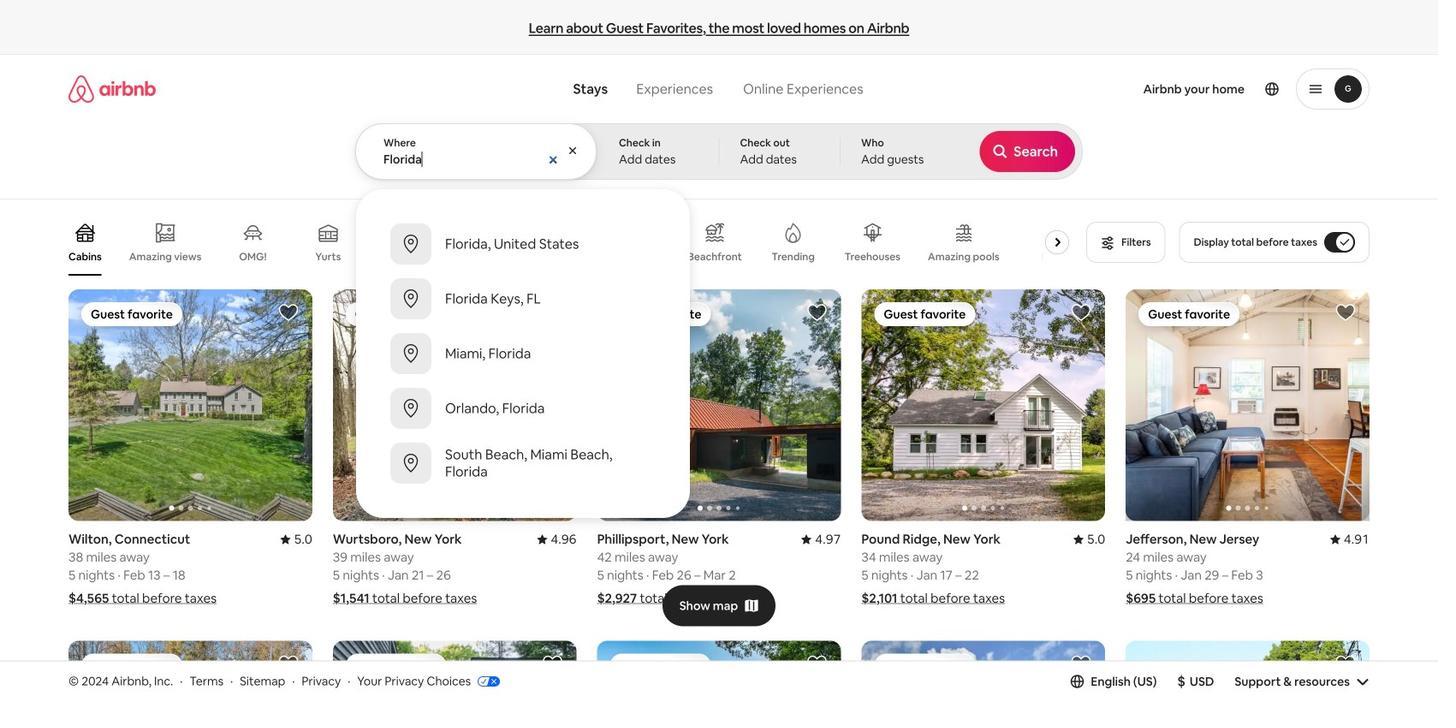 Task type: describe. For each thing, give the bounding box(es) containing it.
Search destinations search field
[[384, 152, 570, 167]]

add to wishlist: jefferson, new jersey image
[[1336, 302, 1356, 323]]

add to wishlist: pine bush, new york image
[[542, 654, 563, 674]]

4.96 out of 5 average rating image
[[537, 531, 577, 548]]

5.0 out of 5 average rating image
[[280, 531, 312, 548]]

5.0 out of 5 average rating image
[[1074, 531, 1105, 548]]

1 option from the top
[[356, 217, 690, 271]]

add to wishlist: pine bush, new york image
[[1071, 654, 1092, 674]]

5 option from the top
[[356, 436, 690, 491]]



Task type: locate. For each thing, give the bounding box(es) containing it.
add to wishlist: warwick, new york image
[[807, 654, 827, 674]]

4.91 out of 5 average rating image
[[1330, 531, 1370, 548]]

None search field
[[355, 55, 1083, 518]]

4 option from the top
[[356, 381, 690, 436]]

add to wishlist: phillipsport, new york image
[[807, 302, 827, 323]]

add to wishlist: milford, pennsylvania image
[[278, 654, 299, 674]]

search suggestions list box
[[356, 203, 690, 504]]

tab panel
[[355, 123, 1083, 518]]

add to wishlist: wilton, connecticut image
[[278, 302, 299, 323]]

add to wishlist: pound ridge, new york image
[[1071, 302, 1092, 323]]

profile element
[[890, 55, 1370, 123]]

4.97 out of 5 average rating image
[[802, 531, 841, 548]]

group
[[68, 209, 1076, 276], [68, 289, 312, 521], [333, 289, 577, 521], [597, 289, 841, 521], [862, 289, 1105, 521], [1126, 289, 1370, 521], [68, 641, 312, 702], [333, 641, 577, 702], [597, 641, 841, 702], [862, 641, 1105, 702], [1126, 641, 1370, 702]]

option
[[356, 217, 690, 271], [356, 271, 690, 326], [356, 326, 690, 381], [356, 381, 690, 436], [356, 436, 690, 491]]

2 option from the top
[[356, 271, 690, 326]]

3 option from the top
[[356, 326, 690, 381]]

add to wishlist: middletown, new york image
[[1336, 654, 1356, 674]]

what can we help you find? tab list
[[560, 70, 728, 108]]



Task type: vqa. For each thing, say whether or not it's contained in the screenshot.
group
yes



